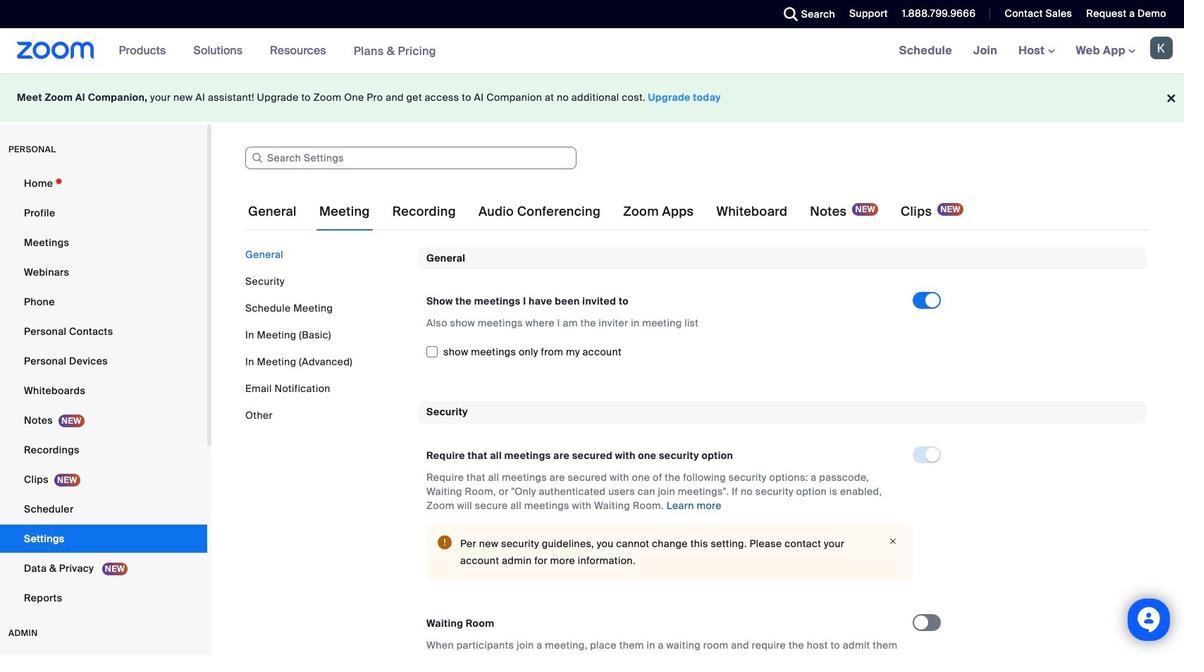 Task type: describe. For each thing, give the bounding box(es) containing it.
profile picture image
[[1151, 37, 1173, 59]]

warning image
[[438, 535, 452, 549]]

zoom logo image
[[17, 42, 94, 59]]

personal menu menu
[[0, 169, 207, 614]]

tabs of my account settings page tab list
[[245, 192, 967, 231]]

security element
[[418, 402, 1147, 655]]

general element
[[418, 248, 1147, 379]]



Task type: vqa. For each thing, say whether or not it's contained in the screenshot.
the product information navigation
yes



Task type: locate. For each thing, give the bounding box(es) containing it.
footer
[[0, 73, 1185, 122]]

meetings navigation
[[889, 28, 1185, 74]]

product information navigation
[[108, 28, 447, 74]]

Search Settings text field
[[245, 147, 577, 169]]

alert inside security "element"
[[427, 524, 913, 580]]

close image
[[885, 535, 902, 548]]

banner
[[0, 28, 1185, 74]]

alert
[[427, 524, 913, 580]]

menu bar
[[245, 248, 408, 422]]



